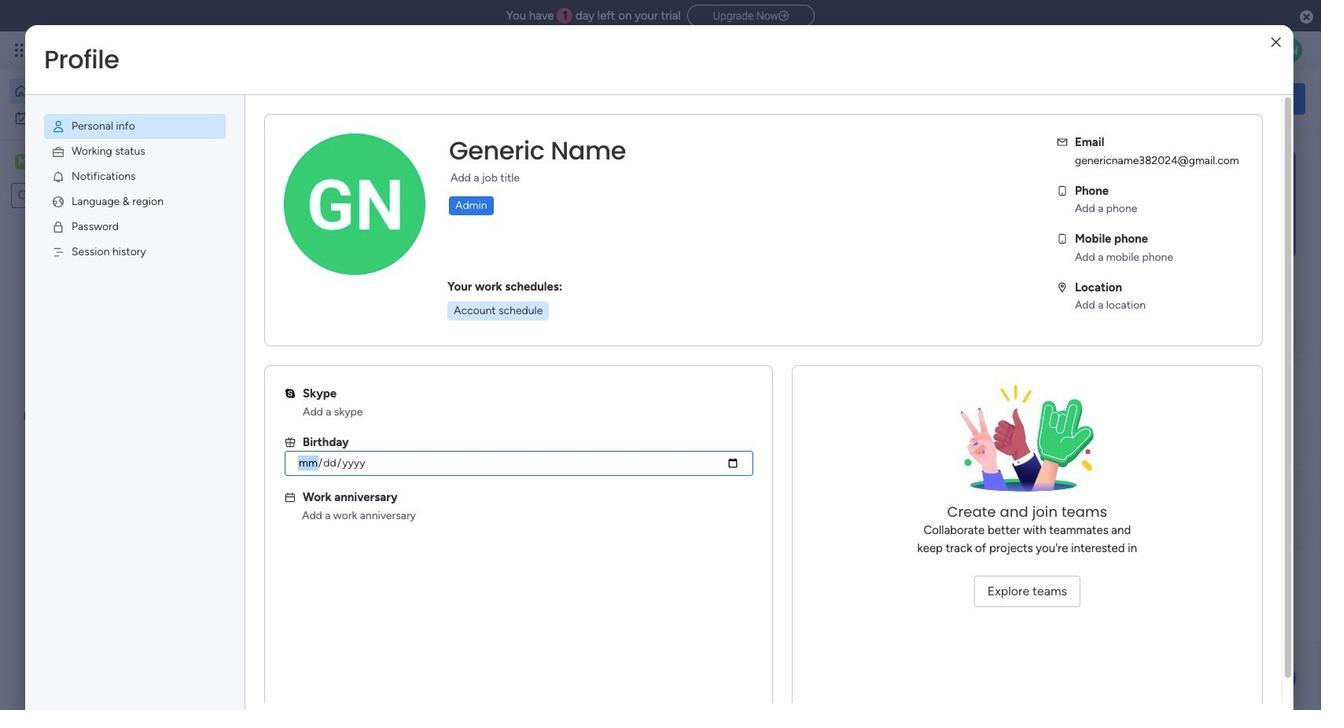 Task type: vqa. For each thing, say whether or not it's contained in the screenshot.
the Mobile app icon
no



Task type: locate. For each thing, give the bounding box(es) containing it.
workspace image
[[15, 153, 31, 171]]

personal info image
[[51, 120, 65, 134]]

component image
[[263, 343, 277, 357], [522, 343, 537, 357]]

menu menu
[[25, 95, 245, 284]]

1 option from the top
[[9, 79, 191, 104]]

close my workspaces image
[[243, 459, 262, 478]]

templates image image
[[1084, 150, 1291, 259]]

1 horizontal spatial component image
[[522, 343, 537, 357]]

workspace selection element
[[15, 153, 131, 173]]

1 vertical spatial option
[[9, 105, 191, 131]]

component image down public board icon
[[522, 343, 537, 357]]

v2 bolt switch image
[[1205, 90, 1214, 107]]

menu item
[[44, 114, 226, 139], [44, 139, 226, 164], [44, 164, 226, 190], [44, 190, 226, 215], [44, 215, 226, 240], [44, 240, 226, 265]]

option
[[9, 79, 191, 104], [9, 105, 191, 131]]

select product image
[[14, 42, 30, 58]]

notifications image
[[51, 170, 65, 184]]

2 option from the top
[[9, 105, 191, 131]]

3 menu item from the top
[[44, 164, 226, 190]]

0 vertical spatial option
[[9, 79, 191, 104]]

component image down public board image
[[263, 343, 277, 357]]

public board image
[[522, 318, 540, 336]]

4 menu item from the top
[[44, 190, 226, 215]]

option up "personal info" icon
[[9, 79, 191, 104]]

0 horizontal spatial component image
[[263, 343, 277, 357]]

1 component image from the left
[[263, 343, 277, 357]]

generic name image
[[1277, 38, 1302, 63]]

Search in workspace field
[[33, 187, 112, 205]]

open update feed (inbox) image
[[243, 406, 262, 425]]

close image
[[1271, 37, 1281, 48]]

component image for public board icon
[[522, 343, 537, 357]]

option up workspace selection element in the left top of the page
[[9, 105, 191, 131]]

None field
[[445, 134, 630, 167]]

v2 user feedback image
[[1082, 90, 1094, 108]]

5 menu item from the top
[[44, 215, 226, 240]]

2 component image from the left
[[522, 343, 537, 357]]



Task type: describe. For each thing, give the bounding box(es) containing it.
Add a birthday date field
[[285, 451, 753, 477]]

1 menu item from the top
[[44, 114, 226, 139]]

password image
[[51, 220, 65, 234]]

session history image
[[51, 245, 65, 259]]

2 menu item from the top
[[44, 139, 226, 164]]

6 menu item from the top
[[44, 240, 226, 265]]

public board image
[[263, 318, 280, 336]]

no teams image
[[949, 385, 1106, 503]]

dapulse rightstroke image
[[779, 10, 789, 22]]

component image for public board image
[[263, 343, 277, 357]]

dapulse close image
[[1300, 9, 1313, 25]]

workspace image
[[269, 506, 307, 544]]

working status image
[[51, 145, 65, 159]]

close recently visited image
[[243, 160, 262, 178]]

clear search image
[[114, 188, 130, 204]]

quick search results list box
[[243, 178, 1032, 387]]

add to favorites image
[[469, 319, 485, 335]]

language & region image
[[51, 195, 65, 209]]

getting started element
[[1069, 407, 1305, 470]]



